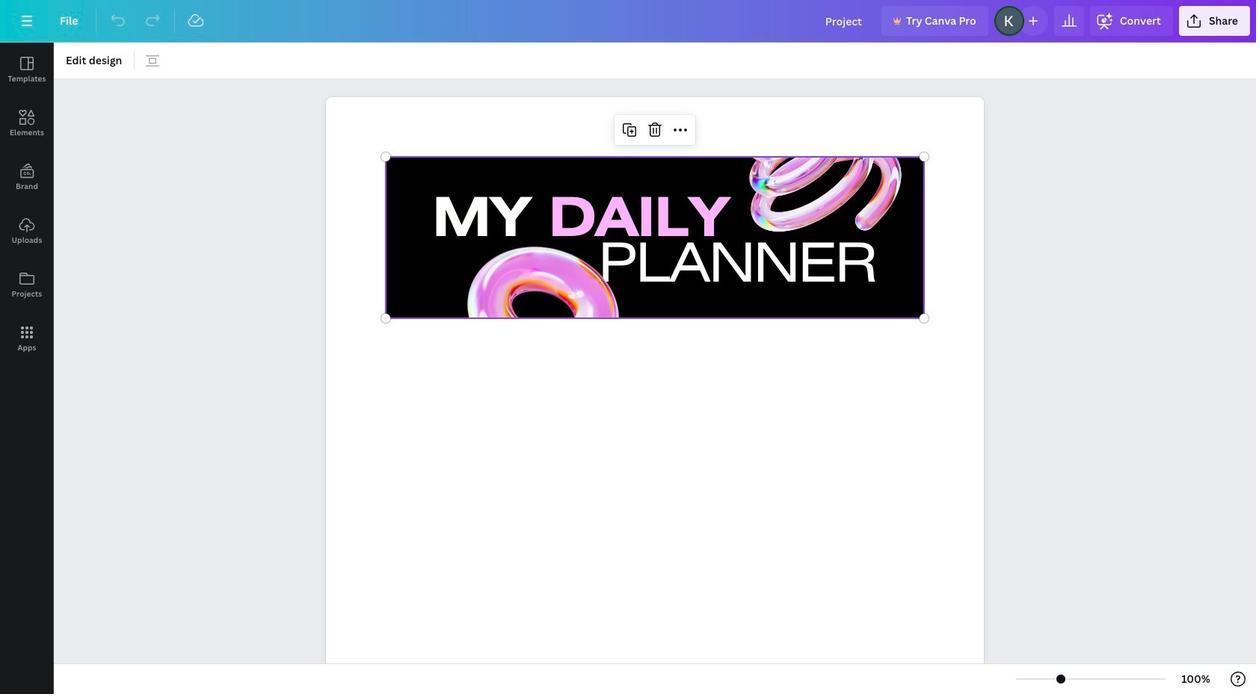 Task type: vqa. For each thing, say whether or not it's contained in the screenshot.
the bottommost pro
no



Task type: locate. For each thing, give the bounding box(es) containing it.
None text field
[[326, 89, 984, 695]]

side panel tab list
[[0, 43, 54, 366]]

Design title text field
[[813, 6, 876, 36]]

Zoom button
[[1172, 668, 1220, 692]]



Task type: describe. For each thing, give the bounding box(es) containing it.
main menu bar
[[0, 0, 1256, 43]]



